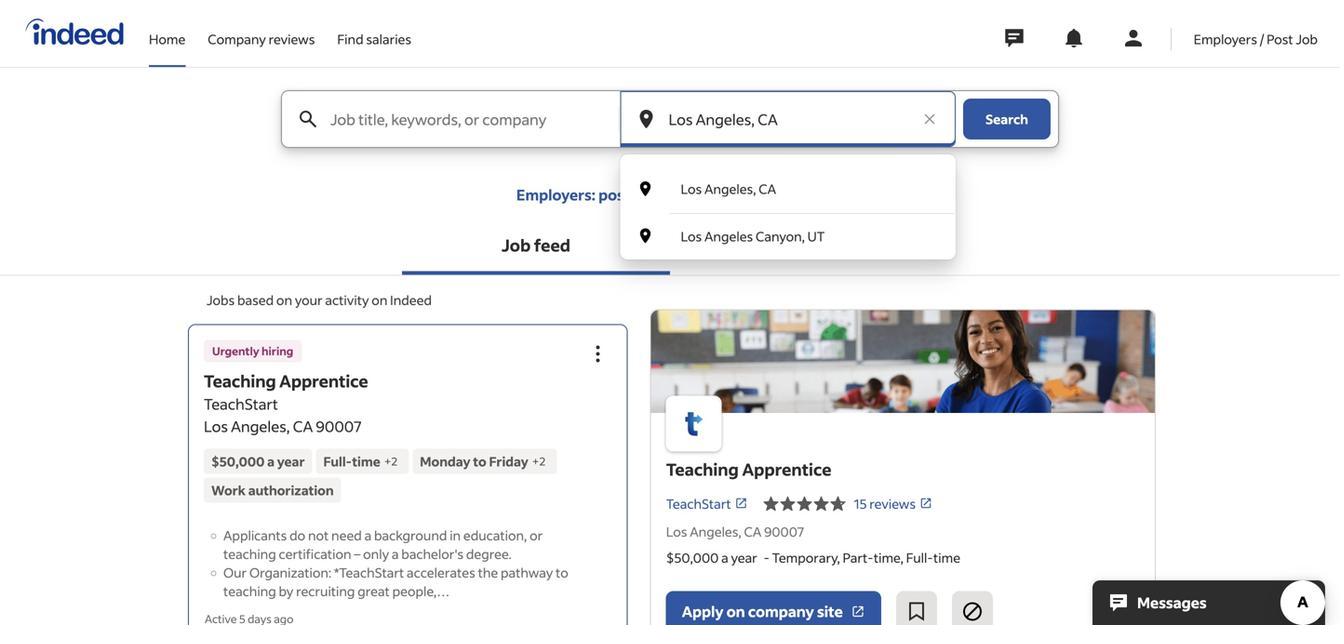 Task type: locate. For each thing, give the bounding box(es) containing it.
1 horizontal spatial your
[[681, 185, 713, 204]]

bachelor's
[[401, 546, 464, 563]]

a right only
[[392, 546, 399, 563]]

time right time,
[[934, 550, 961, 566]]

angeles
[[705, 228, 753, 245]]

messages
[[1138, 593, 1207, 613]]

urgently
[[212, 344, 259, 358]]

0 vertical spatial teaching
[[204, 370, 276, 392]]

0 vertical spatial angeles,
[[705, 181, 756, 197]]

0 horizontal spatial year
[[277, 453, 305, 470]]

employers: post a job link
[[517, 185, 667, 204]]

find salaries
[[337, 31, 411, 47]]

hiring
[[262, 344, 293, 358]]

monday to friday + 2
[[420, 453, 546, 470]]

or
[[530, 527, 543, 544]]

job feed
[[502, 235, 571, 256]]

reviews inside main content
[[870, 495, 916, 512]]

1 horizontal spatial year
[[731, 550, 758, 566]]

los inside teachstart los angeles, ca 90007
[[204, 417, 228, 436]]

apprentice up teachstart los angeles, ca 90007
[[279, 370, 368, 392]]

applicants do not need a background in education, or teaching certification – only a bachelor's degree. our organization: *teachstart accelerates the pathway to teaching by recruiting great people,…
[[223, 527, 569, 600]]

teachstart inside teachstart los angeles, ca 90007
[[204, 395, 278, 414]]

teachstart
[[204, 395, 278, 414], [666, 495, 731, 512]]

1 horizontal spatial apprentice
[[742, 459, 832, 480]]

0 vertical spatial teaching
[[223, 546, 276, 563]]

1 vertical spatial apprentice
[[742, 459, 832, 480]]

1 horizontal spatial teaching apprentice
[[666, 459, 832, 480]]

part-
[[843, 550, 874, 566]]

2 right friday
[[539, 454, 546, 469]]

teachstart for teachstart
[[666, 495, 731, 512]]

job left feed
[[502, 235, 531, 256]]

1 vertical spatial angeles,
[[231, 417, 290, 436]]

ca inside search suggestions list box
[[759, 181, 776, 197]]

*teachstart
[[334, 565, 404, 581]]

angeles, up angeles
[[705, 181, 756, 197]]

0 horizontal spatial 2
[[391, 454, 398, 469]]

teaching down urgently
[[204, 370, 276, 392]]

angeles, inside search suggestions list box
[[705, 181, 756, 197]]

the
[[478, 565, 498, 581]]

2 2 from the left
[[539, 454, 546, 469]]

pathway
[[501, 565, 553, 581]]

your left next at the top right of the page
[[681, 185, 713, 204]]

1 vertical spatial to
[[556, 565, 569, 581]]

2 left monday
[[391, 454, 398, 469]]

1 vertical spatial 90007
[[764, 524, 804, 540]]

$50,000 up work
[[211, 453, 265, 470]]

2 teaching from the top
[[223, 583, 276, 600]]

ca for los angeles, ca 90007
[[744, 524, 762, 540]]

our
[[223, 565, 247, 581]]

0 horizontal spatial apprentice
[[279, 370, 368, 392]]

based
[[237, 292, 274, 309]]

0 vertical spatial your
[[681, 185, 713, 204]]

+ inside monday to friday + 2
[[532, 454, 539, 469]]

los down teachstart link
[[666, 524, 687, 540]]

1 horizontal spatial 2
[[539, 454, 546, 469]]

Edit location text field
[[665, 91, 911, 147]]

2 inside monday to friday + 2
[[539, 454, 546, 469]]

full- right time,
[[906, 550, 934, 566]]

+ inside full-time + 2
[[384, 454, 391, 469]]

1 vertical spatial job
[[502, 235, 531, 256]]

angeles, down teachstart link
[[690, 524, 742, 540]]

los angeles, ca
[[681, 181, 776, 197]]

teachstart up los angeles, ca 90007
[[666, 495, 731, 512]]

teaching apprentice up teachstart link
[[666, 459, 832, 480]]

tab list
[[0, 219, 1340, 276]]

indeed
[[390, 292, 432, 309]]

1 horizontal spatial job
[[1296, 31, 1318, 47]]

1 vertical spatial reviews
[[870, 495, 916, 512]]

1 vertical spatial $50,000
[[666, 550, 719, 566]]

0 vertical spatial to
[[473, 453, 487, 470]]

year up authorization at the left
[[277, 453, 305, 470]]

1 vertical spatial year
[[731, 550, 758, 566]]

0 horizontal spatial reviews
[[269, 31, 315, 47]]

0 horizontal spatial teachstart
[[204, 395, 278, 414]]

0 vertical spatial time
[[352, 453, 380, 470]]

1 horizontal spatial reviews
[[870, 495, 916, 512]]

search
[[986, 111, 1029, 128]]

company
[[748, 602, 814, 621]]

90007 up full-time + 2
[[316, 417, 362, 436]]

reviews right 15
[[870, 495, 916, 512]]

2 + from the left
[[532, 454, 539, 469]]

0 horizontal spatial teaching
[[204, 370, 276, 392]]

teachstart link
[[666, 494, 748, 514]]

los angeles canyon, ut
[[681, 228, 825, 245]]

teaching apprentice down hiring
[[204, 370, 368, 392]]

a left job in the left top of the page
[[633, 185, 642, 204]]

reviews right 'company'
[[269, 31, 315, 47]]

0 horizontal spatial job
[[502, 235, 531, 256]]

1 2 from the left
[[391, 454, 398, 469]]

messages button
[[1093, 581, 1326, 626]]

ca down teaching apprentice button
[[293, 417, 313, 436]]

job right post
[[1296, 31, 1318, 47]]

ca left is
[[759, 181, 776, 197]]

notifications unread count 0 image
[[1063, 27, 1085, 49]]

0 vertical spatial 90007
[[316, 417, 362, 436]]

full-
[[323, 453, 352, 470], [906, 550, 934, 566]]

search: Job title, keywords, or company text field
[[327, 91, 618, 147]]

90007 up the -
[[764, 524, 804, 540]]

company reviews link
[[208, 0, 315, 63]]

teaching up teachstart link
[[666, 459, 739, 480]]

$50,000 down los angeles, ca 90007
[[666, 550, 719, 566]]

by
[[279, 583, 294, 600]]

teaching apprentice
[[204, 370, 368, 392], [666, 459, 832, 480]]

applicants
[[223, 527, 287, 544]]

year for $50,000 a year - temporary, part-time, full-time
[[731, 550, 758, 566]]

do
[[290, 527, 305, 544]]

1 vertical spatial teachstart
[[666, 495, 731, 512]]

people,…
[[392, 583, 450, 600]]

los
[[681, 181, 702, 197], [681, 228, 702, 245], [204, 417, 228, 436], [666, 524, 687, 540]]

on right apply
[[727, 602, 745, 621]]

+ left monday
[[384, 454, 391, 469]]

0 vertical spatial ca
[[759, 181, 776, 197]]

is
[[779, 185, 789, 204]]

2 horizontal spatial on
[[727, 602, 745, 621]]

accelerates
[[407, 565, 475, 581]]

on left indeed
[[372, 292, 388, 309]]

$50,000
[[211, 453, 265, 470], [666, 550, 719, 566]]

0 horizontal spatial time
[[352, 453, 380, 470]]

0 vertical spatial teachstart
[[204, 395, 278, 414]]

1 vertical spatial teaching
[[223, 583, 276, 600]]

$50,000 for $50,000 a year - temporary, part-time, full-time
[[666, 550, 719, 566]]

main content containing job feed
[[0, 90, 1340, 626]]

15 reviews link
[[854, 495, 933, 512]]

2 vertical spatial angeles,
[[690, 524, 742, 540]]

friday
[[489, 453, 529, 470]]

none search field containing search
[[266, 90, 1074, 260]]

time
[[352, 453, 380, 470], [934, 550, 961, 566]]

+ right friday
[[532, 454, 539, 469]]

ca for los angeles, ca
[[759, 181, 776, 197]]

urgently hiring
[[212, 344, 293, 358]]

to right pathway
[[556, 565, 569, 581]]

teaching down our
[[223, 583, 276, 600]]

year for $50,000 a year
[[277, 453, 305, 470]]

job inside 'button'
[[502, 235, 531, 256]]

90007
[[316, 417, 362, 436], [764, 524, 804, 540]]

1 + from the left
[[384, 454, 391, 469]]

0 vertical spatial apprentice
[[279, 370, 368, 392]]

your left activity on the left of the page
[[295, 292, 323, 309]]

home link
[[149, 0, 186, 63]]

year left the -
[[731, 550, 758, 566]]

0 vertical spatial teaching apprentice
[[204, 370, 368, 392]]

apply on company site button
[[666, 592, 881, 626]]

to inside the applicants do not need a background in education, or teaching certification – only a bachelor's degree. our organization: *teachstart accelerates the pathway to teaching by recruiting great people,…
[[556, 565, 569, 581]]

/
[[1260, 31, 1264, 47]]

apply
[[682, 602, 724, 621]]

work authorization
[[211, 482, 334, 499]]

salaries
[[366, 31, 411, 47]]

2 vertical spatial ca
[[744, 524, 762, 540]]

not interested image
[[961, 601, 984, 623]]

angeles,
[[705, 181, 756, 197], [231, 417, 290, 436], [690, 524, 742, 540]]

los left angeles
[[681, 228, 702, 245]]

main content
[[0, 90, 1340, 626]]

los right job in the left top of the page
[[681, 181, 702, 197]]

2
[[391, 454, 398, 469], [539, 454, 546, 469]]

ca down teachstart link
[[744, 524, 762, 540]]

here
[[792, 185, 824, 204]]

to left friday
[[473, 453, 487, 470]]

1 vertical spatial teaching apprentice
[[666, 459, 832, 480]]

1 vertical spatial time
[[934, 550, 961, 566]]

1 horizontal spatial $50,000
[[666, 550, 719, 566]]

full- up authorization at the left
[[323, 453, 352, 470]]

on right based
[[276, 292, 292, 309]]

0 horizontal spatial teaching apprentice
[[204, 370, 368, 392]]

0 vertical spatial reviews
[[269, 31, 315, 47]]

0 vertical spatial full-
[[323, 453, 352, 470]]

angeles, for los angeles, ca 90007
[[690, 524, 742, 540]]

0 vertical spatial year
[[277, 453, 305, 470]]

save this job image
[[906, 601, 928, 623]]

apprentice up the 4.8 out of 5 stars. link to 15 company reviews (opens in a new tab) image
[[742, 459, 832, 480]]

employers:
[[517, 185, 596, 204]]

teaching
[[223, 546, 276, 563], [223, 583, 276, 600]]

to
[[473, 453, 487, 470], [556, 565, 569, 581]]

0 horizontal spatial 90007
[[316, 417, 362, 436]]

teachstart down teaching apprentice button
[[204, 395, 278, 414]]

los up the $50,000 a year
[[204, 417, 228, 436]]

reviews
[[269, 31, 315, 47], [870, 495, 916, 512]]

los for los angeles canyon, ut
[[681, 228, 702, 245]]

messages unread count 0 image
[[1002, 20, 1027, 57]]

$50,000 a year - temporary, part-time, full-time
[[666, 550, 961, 566]]

los angeles, ca link
[[620, 166, 956, 212]]

90007 inside teachstart los angeles, ca 90007
[[316, 417, 362, 436]]

1 vertical spatial ca
[[293, 417, 313, 436]]

clear location input image
[[921, 110, 939, 128]]

1 vertical spatial full-
[[906, 550, 934, 566]]

teachstart logo image
[[651, 310, 1155, 413], [666, 396, 722, 452]]

0 horizontal spatial to
[[473, 453, 487, 470]]

time up need
[[352, 453, 380, 470]]

your next hire is here
[[681, 185, 824, 204]]

2 inside full-time + 2
[[391, 454, 398, 469]]

1 horizontal spatial teaching
[[666, 459, 739, 480]]

a up only
[[365, 527, 372, 544]]

0 horizontal spatial full-
[[323, 453, 352, 470]]

angeles, up the $50,000 a year
[[231, 417, 290, 436]]

apprentice
[[279, 370, 368, 392], [742, 459, 832, 480]]

a
[[633, 185, 642, 204], [267, 453, 275, 470], [365, 527, 372, 544], [392, 546, 399, 563], [722, 550, 729, 566]]

1 horizontal spatial teachstart
[[666, 495, 731, 512]]

on
[[276, 292, 292, 309], [372, 292, 388, 309], [727, 602, 745, 621]]

education,
[[463, 527, 527, 544]]

job
[[1296, 31, 1318, 47], [502, 235, 531, 256]]

0 vertical spatial $50,000
[[211, 453, 265, 470]]

None search field
[[266, 90, 1074, 260]]

teaching down applicants
[[223, 546, 276, 563]]

1 horizontal spatial to
[[556, 565, 569, 581]]

0 horizontal spatial +
[[384, 454, 391, 469]]

1 vertical spatial your
[[295, 292, 323, 309]]

1 horizontal spatial +
[[532, 454, 539, 469]]

0 horizontal spatial $50,000
[[211, 453, 265, 470]]

your
[[681, 185, 713, 204], [295, 292, 323, 309]]



Task type: describe. For each thing, give the bounding box(es) containing it.
monday
[[420, 453, 471, 470]]

feed
[[534, 235, 571, 256]]

home
[[149, 31, 186, 47]]

only
[[363, 546, 389, 563]]

account image
[[1122, 27, 1145, 49]]

los for los angeles, ca
[[681, 181, 702, 197]]

full-time + 2
[[323, 453, 398, 470]]

site
[[817, 602, 843, 621]]

searches
[[799, 236, 867, 258]]

employers / post job link
[[1194, 0, 1318, 63]]

0 vertical spatial job
[[1296, 31, 1318, 47]]

degree.
[[466, 546, 512, 563]]

jobs based on your activity on indeed
[[207, 292, 432, 309]]

organization:
[[249, 565, 332, 581]]

ut
[[808, 228, 825, 245]]

employers
[[1194, 31, 1258, 47]]

hire
[[749, 185, 776, 204]]

0 horizontal spatial your
[[295, 292, 323, 309]]

los angeles, ca 90007
[[666, 524, 804, 540]]

0 horizontal spatial on
[[276, 292, 292, 309]]

employers / post job
[[1194, 31, 1318, 47]]

not
[[308, 527, 329, 544]]

4.8 out of 5 stars. link to 15 company reviews (opens in a new tab) image
[[763, 493, 847, 515]]

in
[[450, 527, 461, 544]]

a up "work authorization"
[[267, 453, 275, 470]]

search suggestions list box
[[620, 166, 956, 260]]

recent
[[741, 236, 795, 258]]

on inside popup button
[[727, 602, 745, 621]]

time,
[[874, 550, 904, 566]]

recent searches
[[741, 236, 867, 258]]

angeles, for los angeles, ca
[[705, 181, 756, 197]]

1 horizontal spatial time
[[934, 550, 961, 566]]

company reviews
[[208, 31, 315, 47]]

recent searches button
[[670, 219, 938, 275]]

$50,000 a year
[[211, 453, 305, 470]]

teachstart los angeles, ca 90007
[[204, 395, 362, 436]]

canyon,
[[756, 228, 805, 245]]

$50,000 for $50,000 a year
[[211, 453, 265, 470]]

find salaries link
[[337, 0, 411, 63]]

angeles, inside teachstart los angeles, ca 90007
[[231, 417, 290, 436]]

-
[[764, 550, 770, 566]]

post
[[1267, 31, 1294, 47]]

activity
[[325, 292, 369, 309]]

tab list containing job feed
[[0, 219, 1340, 276]]

certification
[[279, 546, 351, 563]]

a down los angeles, ca 90007
[[722, 550, 729, 566]]

employers: post a job
[[517, 185, 667, 204]]

1 teaching from the top
[[223, 546, 276, 563]]

need
[[331, 527, 362, 544]]

1 vertical spatial teaching
[[666, 459, 739, 480]]

15 reviews
[[854, 495, 916, 512]]

teachstart for teachstart los angeles, ca 90007
[[204, 395, 278, 414]]

background
[[374, 527, 447, 544]]

recruiting
[[296, 583, 355, 600]]

reviews for company reviews
[[269, 31, 315, 47]]

15
[[854, 495, 867, 512]]

job actions menu is collapsed image
[[587, 343, 609, 365]]

jobs
[[207, 292, 235, 309]]

job
[[645, 185, 667, 204]]

reviews for 15 reviews
[[870, 495, 916, 512]]

apply on company site
[[682, 602, 843, 621]]

post
[[599, 185, 630, 204]]

search button
[[963, 99, 1051, 140]]

company
[[208, 31, 266, 47]]

work
[[211, 482, 246, 499]]

job feed button
[[402, 219, 670, 275]]

next
[[716, 185, 746, 204]]

find
[[337, 31, 364, 47]]

ca inside teachstart los angeles, ca 90007
[[293, 417, 313, 436]]

temporary,
[[772, 550, 840, 566]]

los for los angeles, ca 90007
[[666, 524, 687, 540]]

1 horizontal spatial on
[[372, 292, 388, 309]]

great
[[358, 583, 390, 600]]

teaching apprentice button
[[204, 370, 368, 392]]

1 horizontal spatial 90007
[[764, 524, 804, 540]]

authorization
[[248, 482, 334, 499]]

–
[[354, 546, 361, 563]]

1 horizontal spatial full-
[[906, 550, 934, 566]]

los angeles canyon, ut link
[[620, 212, 956, 260]]



Task type: vqa. For each thing, say whether or not it's contained in the screenshot.
help icon at the left of page
no



